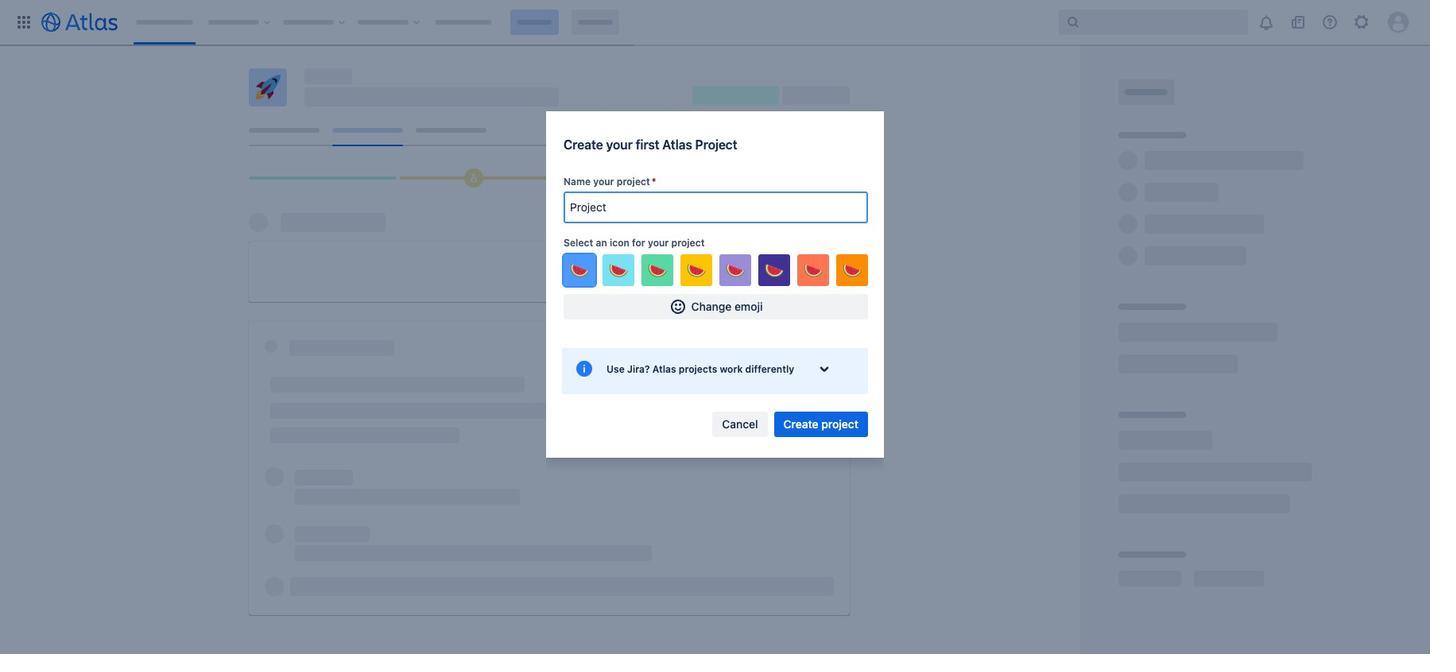 Task type: locate. For each thing, give the bounding box(es) containing it.
create up name
[[564, 138, 603, 152]]

0 horizontal spatial project
[[617, 176, 650, 188]]

1 horizontal spatial project
[[671, 237, 705, 249]]

project right for
[[671, 237, 705, 249]]

2 vertical spatial project
[[822, 417, 859, 431]]

0 vertical spatial project
[[617, 176, 650, 188]]

project left *
[[617, 176, 650, 188]]

change emoji button
[[564, 294, 868, 320]]

emoji
[[735, 300, 763, 313]]

change
[[691, 300, 732, 313]]

atlas right first
[[662, 138, 692, 152]]

None field
[[565, 193, 867, 222]]

your
[[606, 138, 633, 152], [593, 176, 614, 188], [648, 237, 669, 249]]

cancel
[[722, 417, 758, 431]]

use
[[607, 363, 625, 375]]

project
[[617, 176, 650, 188], [671, 237, 705, 249], [822, 417, 859, 431]]

jira?
[[627, 363, 650, 375]]

:watermelon: image
[[570, 261, 589, 280], [609, 261, 628, 280], [648, 261, 667, 280], [648, 261, 667, 280], [687, 261, 706, 280], [726, 261, 745, 280], [726, 261, 745, 280], [765, 261, 784, 280], [765, 261, 784, 280], [843, 261, 862, 280], [843, 261, 862, 280]]

1 vertical spatial your
[[593, 176, 614, 188]]

create your first atlas project
[[564, 138, 737, 152]]

1 horizontal spatial create
[[784, 417, 819, 431]]

your left first
[[606, 138, 633, 152]]

name
[[564, 176, 591, 188]]

your right name
[[593, 176, 614, 188]]

your for name
[[593, 176, 614, 188]]

create inside button
[[784, 417, 819, 431]]

project down show more projects image
[[822, 417, 859, 431]]

first
[[636, 138, 659, 152]]

2 horizontal spatial project
[[822, 417, 859, 431]]

create
[[564, 138, 603, 152], [784, 417, 819, 431]]

1 vertical spatial atlas
[[652, 363, 676, 375]]

0 vertical spatial create
[[564, 138, 603, 152]]

project
[[695, 138, 737, 152]]

0 vertical spatial your
[[606, 138, 633, 152]]

atlas
[[662, 138, 692, 152], [652, 363, 676, 375]]

0 horizontal spatial create
[[564, 138, 603, 152]]

:watermelon: image
[[570, 261, 589, 280], [609, 261, 628, 280], [687, 261, 706, 280], [804, 261, 823, 280], [804, 261, 823, 280]]

atlas right jira?
[[652, 363, 676, 375]]

your right for
[[648, 237, 669, 249]]

create down show more projects image
[[784, 417, 819, 431]]

projects
[[679, 363, 717, 375]]

icon
[[610, 237, 630, 249]]

change emoji
[[691, 300, 763, 313]]

project inside button
[[822, 417, 859, 431]]

1 vertical spatial create
[[784, 417, 819, 431]]



Task type: vqa. For each thing, say whether or not it's contained in the screenshot.
second townsquare icon
no



Task type: describe. For each thing, give the bounding box(es) containing it.
select
[[564, 237, 593, 249]]

for
[[632, 237, 645, 249]]

your for create
[[606, 138, 633, 152]]

1 vertical spatial project
[[671, 237, 705, 249]]

name your project *
[[564, 176, 656, 188]]

use jira? atlas projects work differently
[[607, 363, 794, 375]]

work
[[720, 363, 743, 375]]

0 vertical spatial atlas
[[662, 138, 692, 152]]

create for create your first atlas project
[[564, 138, 603, 152]]

create project button
[[774, 412, 868, 437]]

an
[[596, 237, 607, 249]]

*
[[652, 176, 656, 188]]

create project
[[784, 417, 859, 431]]

cancel button
[[713, 412, 768, 437]]

2 vertical spatial your
[[648, 237, 669, 249]]

differently
[[745, 363, 794, 375]]

show more projects image
[[812, 356, 837, 382]]

create for create project
[[784, 417, 819, 431]]

select an icon for your project
[[564, 237, 705, 249]]



